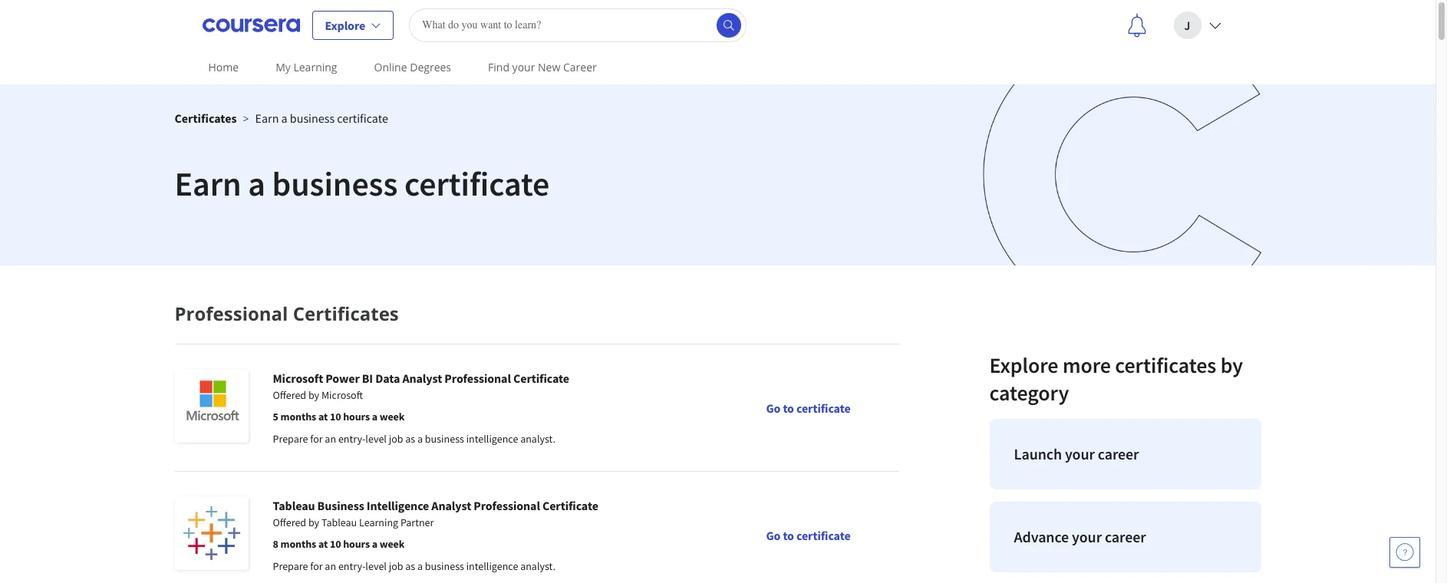 Task type: locate. For each thing, give the bounding box(es) containing it.
advance your career link
[[990, 502, 1261, 573]]

months inside tableau business intelligence analyst  professional certificate offered by tableau learning partner 8 months at 10 hours a week
[[281, 537, 316, 551]]

1 prepare from the top
[[273, 432, 308, 446]]

certificate
[[337, 111, 388, 126], [404, 163, 550, 205], [797, 400, 851, 416], [797, 528, 851, 543]]

coursera banner logo image
[[983, 84, 1261, 266]]

offered up 8
[[273, 516, 306, 530]]

certificate inside tableau business intelligence analyst  professional certificate offered by tableau learning partner 8 months at 10 hours a week
[[543, 498, 599, 513]]

certificates up power
[[293, 301, 399, 326]]

1 horizontal spatial certificates
[[293, 301, 399, 326]]

launch your career
[[1014, 444, 1139, 464]]

10
[[330, 410, 341, 424], [330, 537, 341, 551]]

2 prepare from the top
[[273, 559, 308, 573]]

business
[[290, 111, 335, 126], [272, 163, 398, 205], [425, 432, 464, 446], [425, 559, 464, 573]]

online
[[374, 60, 407, 74]]

0 vertical spatial go
[[766, 400, 781, 416]]

1 as from the top
[[405, 432, 415, 446]]

0 vertical spatial career
[[1098, 444, 1139, 464]]

0 vertical spatial as
[[405, 432, 415, 446]]

0 horizontal spatial learning
[[294, 60, 337, 74]]

1 vertical spatial analyst
[[432, 498, 471, 513]]

1 vertical spatial level
[[366, 559, 387, 573]]

go
[[766, 400, 781, 416], [766, 528, 781, 543]]

1 vertical spatial explore
[[990, 352, 1059, 379]]

business down microsoft power bi data analyst professional certificate offered by microsoft 5 months at 10 hours a week
[[425, 432, 464, 446]]

10 down business
[[330, 537, 341, 551]]

1 vertical spatial week
[[380, 537, 405, 551]]

week
[[380, 410, 405, 424], [380, 537, 405, 551]]

intelligence
[[367, 498, 429, 513]]

prepare down 8
[[273, 559, 308, 573]]

level for bi
[[366, 432, 387, 446]]

0 vertical spatial to
[[783, 400, 794, 416]]

your for find
[[512, 60, 535, 74]]

as down microsoft power bi data analyst professional certificate offered by microsoft 5 months at 10 hours a week
[[405, 432, 415, 446]]

2 vertical spatial by
[[308, 516, 319, 530]]

entry-
[[338, 432, 366, 446], [338, 559, 366, 573]]

prepare for an entry-level job as a business intelligence analyst. down microsoft power bi data analyst professional certificate offered by microsoft 5 months at 10 hours a week
[[273, 432, 556, 446]]

0 vertical spatial analyst
[[402, 371, 442, 386]]

a
[[281, 111, 288, 126], [248, 163, 265, 205], [372, 410, 378, 424], [418, 432, 423, 446], [372, 537, 378, 551], [418, 559, 423, 573]]

1 horizontal spatial learning
[[359, 516, 398, 530]]

tableau business intelligence analyst  professional certificate offered by tableau learning partner 8 months at 10 hours a week
[[273, 498, 599, 551]]

for up business
[[310, 432, 323, 446]]

0 vertical spatial tableau
[[273, 498, 315, 513]]

explore inside the explore more certificates by category
[[990, 352, 1059, 379]]

for for microsoft
[[310, 432, 323, 446]]

for down business
[[310, 559, 323, 573]]

0 vertical spatial an
[[325, 432, 336, 446]]

1 vertical spatial tableau
[[322, 516, 357, 530]]

explore inside popup button
[[325, 17, 365, 33]]

certificate inside microsoft power bi data analyst professional certificate offered by microsoft 5 months at 10 hours a week
[[513, 371, 569, 386]]

tableau
[[273, 498, 315, 513], [322, 516, 357, 530]]

learning
[[294, 60, 337, 74], [359, 516, 398, 530]]

analyst up partner
[[432, 498, 471, 513]]

tableau learning partner image
[[175, 497, 248, 570]]

a down partner
[[418, 559, 423, 573]]

launch your career link
[[990, 419, 1261, 490]]

1 vertical spatial 10
[[330, 537, 341, 551]]

at down business
[[318, 537, 328, 551]]

an
[[325, 432, 336, 446], [325, 559, 336, 573]]

prepare for an entry-level job as a business intelligence analyst.
[[273, 432, 556, 446], [273, 559, 556, 573]]

intelligence
[[466, 432, 518, 446], [466, 559, 518, 573]]

1 at from the top
[[318, 410, 328, 424]]

2 week from the top
[[380, 537, 405, 551]]

week down data
[[380, 410, 405, 424]]

prepare for an entry-level job as a business intelligence analyst. down partner
[[273, 559, 556, 573]]

earn right >
[[255, 111, 279, 126]]

1 horizontal spatial earn
[[255, 111, 279, 126]]

job down partner
[[389, 559, 403, 573]]

level for intelligence
[[366, 559, 387, 573]]

go for microsoft power bi data analyst professional certificate
[[766, 400, 781, 416]]

2 to from the top
[[783, 528, 794, 543]]

2 go from the top
[[766, 528, 781, 543]]

prepare for microsoft power bi data analyst professional certificate
[[273, 432, 308, 446]]

a down bi
[[372, 410, 378, 424]]

2 prepare for an entry-level job as a business intelligence analyst. from the top
[[273, 559, 556, 573]]

career
[[563, 60, 597, 74]]

level
[[366, 432, 387, 446], [366, 559, 387, 573]]

tableau up 8
[[273, 498, 315, 513]]

prepare for an entry-level job as a business intelligence analyst. for analyst
[[273, 559, 556, 573]]

a inside tableau business intelligence analyst  professional certificate offered by tableau learning partner 8 months at 10 hours a week
[[372, 537, 378, 551]]

0 vertical spatial by
[[1221, 352, 1243, 379]]

at down power
[[318, 410, 328, 424]]

10 down power
[[330, 410, 341, 424]]

0 vertical spatial go to certificate
[[766, 400, 851, 416]]

1 week from the top
[[380, 410, 405, 424]]

5
[[273, 410, 278, 424]]

to
[[783, 400, 794, 416], [783, 528, 794, 543]]

2 offered from the top
[[273, 516, 306, 530]]

analyst right data
[[402, 371, 442, 386]]

professional inside microsoft power bi data analyst professional certificate offered by microsoft 5 months at 10 hours a week
[[445, 371, 511, 386]]

0 vertical spatial prepare
[[273, 432, 308, 446]]

0 vertical spatial week
[[380, 410, 405, 424]]

1 vertical spatial your
[[1065, 444, 1095, 464]]

months right 5 on the bottom left of page
[[281, 410, 316, 424]]

2 10 from the top
[[330, 537, 341, 551]]

1 vertical spatial go
[[766, 528, 781, 543]]

1 intelligence from the top
[[466, 432, 518, 446]]

hours inside tableau business intelligence analyst  professional certificate offered by tableau learning partner 8 months at 10 hours a week
[[343, 537, 370, 551]]

1 entry- from the top
[[338, 432, 366, 446]]

your for advance
[[1072, 527, 1102, 546]]

>
[[243, 111, 249, 126]]

business down my learning
[[290, 111, 335, 126]]

1 hours from the top
[[343, 410, 370, 424]]

launch
[[1014, 444, 1062, 464]]

0 vertical spatial certificates
[[175, 111, 237, 126]]

offered
[[273, 388, 306, 402], [273, 516, 306, 530]]

0 vertical spatial for
[[310, 432, 323, 446]]

0 horizontal spatial tableau
[[273, 498, 315, 513]]

a down microsoft power bi data analyst professional certificate offered by microsoft 5 months at 10 hours a week
[[418, 432, 423, 446]]

0 horizontal spatial certificates
[[175, 111, 237, 126]]

1 vertical spatial go to certificate
[[766, 528, 851, 543]]

certificates
[[1115, 352, 1217, 379]]

a down 'intelligence'
[[372, 537, 378, 551]]

2 as from the top
[[405, 559, 415, 573]]

certificates left >
[[175, 111, 237, 126]]

at inside tableau business intelligence analyst  professional certificate offered by tableau learning partner 8 months at 10 hours a week
[[318, 537, 328, 551]]

earn
[[255, 111, 279, 126], [175, 163, 241, 205]]

1 go from the top
[[766, 400, 781, 416]]

list
[[984, 413, 1267, 583]]

microsoft down power
[[322, 388, 363, 402]]

explore
[[325, 17, 365, 33], [990, 352, 1059, 379]]

2 vertical spatial your
[[1072, 527, 1102, 546]]

0 vertical spatial at
[[318, 410, 328, 424]]

your right "advance"
[[1072, 527, 1102, 546]]

1 vertical spatial certificate
[[543, 498, 599, 513]]

week inside microsoft power bi data analyst professional certificate offered by microsoft 5 months at 10 hours a week
[[380, 410, 405, 424]]

by
[[1221, 352, 1243, 379], [308, 388, 319, 402], [308, 516, 319, 530]]

1 offered from the top
[[273, 388, 306, 402]]

explore for explore more certificates by category
[[990, 352, 1059, 379]]

microsoft image
[[175, 369, 248, 443]]

1 vertical spatial professional
[[445, 371, 511, 386]]

2 for from the top
[[310, 559, 323, 573]]

0 vertical spatial entry-
[[338, 432, 366, 446]]

1 vertical spatial career
[[1105, 527, 1146, 546]]

1 job from the top
[[389, 432, 403, 446]]

job for data
[[389, 432, 403, 446]]

your right launch
[[1065, 444, 1095, 464]]

0 vertical spatial prepare for an entry-level job as a business intelligence analyst.
[[273, 432, 556, 446]]

0 horizontal spatial explore
[[325, 17, 365, 33]]

2 vertical spatial professional
[[474, 498, 540, 513]]

1 vertical spatial hours
[[343, 537, 370, 551]]

professional
[[175, 301, 288, 326], [445, 371, 511, 386], [474, 498, 540, 513]]

earn a business certificate link
[[255, 111, 388, 126]]

new
[[538, 60, 561, 74]]

1 vertical spatial at
[[318, 537, 328, 551]]

1 vertical spatial an
[[325, 559, 336, 573]]

0 vertical spatial analyst.
[[520, 432, 556, 446]]

1 go to certificate from the top
[[766, 400, 851, 416]]

tableau down business
[[322, 516, 357, 530]]

a right >
[[281, 111, 288, 126]]

2 entry- from the top
[[338, 559, 366, 573]]

power
[[326, 371, 360, 386]]

certificates
[[175, 111, 237, 126], [293, 301, 399, 326]]

job
[[389, 432, 403, 446], [389, 559, 403, 573]]

2 level from the top
[[366, 559, 387, 573]]

8
[[273, 537, 278, 551]]

2 an from the top
[[325, 559, 336, 573]]

1 10 from the top
[[330, 410, 341, 424]]

0 vertical spatial microsoft
[[273, 371, 323, 386]]

an down power
[[325, 432, 336, 446]]

0 vertical spatial level
[[366, 432, 387, 446]]

0 vertical spatial earn
[[255, 111, 279, 126]]

0 vertical spatial learning
[[294, 60, 337, 74]]

0 vertical spatial months
[[281, 410, 316, 424]]

1 for from the top
[[310, 432, 323, 446]]

entry- down power
[[338, 432, 366, 446]]

1 analyst. from the top
[[520, 432, 556, 446]]

professional certificates
[[175, 301, 399, 326]]

0 horizontal spatial earn
[[175, 163, 241, 205]]

2 analyst. from the top
[[520, 559, 556, 573]]

1 vertical spatial offered
[[273, 516, 306, 530]]

months
[[281, 410, 316, 424], [281, 537, 316, 551]]

What do you want to learn? text field
[[409, 8, 747, 42]]

prepare
[[273, 432, 308, 446], [273, 559, 308, 573]]

2 at from the top
[[318, 537, 328, 551]]

learning right my
[[294, 60, 337, 74]]

an down business
[[325, 559, 336, 573]]

level down bi
[[366, 432, 387, 446]]

1 vertical spatial earn
[[175, 163, 241, 205]]

2 hours from the top
[[343, 537, 370, 551]]

1 vertical spatial entry-
[[338, 559, 366, 573]]

2 job from the top
[[389, 559, 403, 573]]

1 vertical spatial analyst.
[[520, 559, 556, 573]]

online degrees
[[374, 60, 451, 74]]

0 vertical spatial hours
[[343, 410, 370, 424]]

find
[[488, 60, 510, 74]]

1 vertical spatial for
[[310, 559, 323, 573]]

at
[[318, 410, 328, 424], [318, 537, 328, 551]]

1 vertical spatial months
[[281, 537, 316, 551]]

2 intelligence from the top
[[466, 559, 518, 573]]

1 months from the top
[[281, 410, 316, 424]]

1 vertical spatial intelligence
[[466, 559, 518, 573]]

analyst
[[402, 371, 442, 386], [432, 498, 471, 513]]

job down microsoft power bi data analyst professional certificate offered by microsoft 5 months at 10 hours a week
[[389, 432, 403, 446]]

as
[[405, 432, 415, 446], [405, 559, 415, 573]]

1 vertical spatial to
[[783, 528, 794, 543]]

entry- down business
[[338, 559, 366, 573]]

go to certificate for microsoft power bi data analyst professional certificate
[[766, 400, 851, 416]]

your right find
[[512, 60, 535, 74]]

certificate
[[513, 371, 569, 386], [543, 498, 599, 513]]

10 inside tableau business intelligence analyst  professional certificate offered by tableau learning partner 8 months at 10 hours a week
[[330, 537, 341, 551]]

more
[[1063, 352, 1111, 379]]

0 vertical spatial 10
[[330, 410, 341, 424]]

your
[[512, 60, 535, 74], [1065, 444, 1095, 464], [1072, 527, 1102, 546]]

advance
[[1014, 527, 1069, 546]]

list item
[[984, 579, 1267, 583]]

microsoft
[[273, 371, 323, 386], [322, 388, 363, 402]]

prepare down 5 on the bottom left of page
[[273, 432, 308, 446]]

career
[[1098, 444, 1139, 464], [1105, 527, 1146, 546]]

learning down 'intelligence'
[[359, 516, 398, 530]]

list containing launch your career
[[984, 413, 1267, 583]]

offered inside tableau business intelligence analyst  professional certificate offered by tableau learning partner 8 months at 10 hours a week
[[273, 516, 306, 530]]

1 vertical spatial by
[[308, 388, 319, 402]]

1 horizontal spatial explore
[[990, 352, 1059, 379]]

months right 8
[[281, 537, 316, 551]]

0 vertical spatial explore
[[325, 17, 365, 33]]

1 vertical spatial learning
[[359, 516, 398, 530]]

0 vertical spatial intelligence
[[466, 432, 518, 446]]

1 vertical spatial as
[[405, 559, 415, 573]]

1 vertical spatial prepare for an entry-level job as a business intelligence analyst.
[[273, 559, 556, 573]]

analyst.
[[520, 432, 556, 446], [520, 559, 556, 573]]

explore up my learning
[[325, 17, 365, 33]]

1 vertical spatial job
[[389, 559, 403, 573]]

partner
[[401, 516, 434, 530]]

0 vertical spatial offered
[[273, 388, 306, 402]]

week down partner
[[380, 537, 405, 551]]

level down 'intelligence'
[[366, 559, 387, 573]]

go to certificate for tableau business intelligence analyst  professional certificate
[[766, 528, 851, 543]]

entry- for power
[[338, 432, 366, 446]]

hours down bi
[[343, 410, 370, 424]]

certificates link
[[175, 111, 237, 126]]

0 vertical spatial your
[[512, 60, 535, 74]]

hours
[[343, 410, 370, 424], [343, 537, 370, 551]]

0 vertical spatial job
[[389, 432, 403, 446]]

1 to from the top
[[783, 400, 794, 416]]

for
[[310, 432, 323, 446], [310, 559, 323, 573]]

microsoft up 5 on the bottom left of page
[[273, 371, 323, 386]]

0 vertical spatial certificate
[[513, 371, 569, 386]]

None search field
[[409, 8, 747, 42]]

1 level from the top
[[366, 432, 387, 446]]

explore left more
[[990, 352, 1059, 379]]

1 vertical spatial prepare
[[273, 559, 308, 573]]

hours down business
[[343, 537, 370, 551]]

earn down 'certificates' 'link'
[[175, 163, 241, 205]]

2 go to certificate from the top
[[766, 528, 851, 543]]

1 an from the top
[[325, 432, 336, 446]]

offered up 5 on the bottom left of page
[[273, 388, 306, 402]]

learning inside my learning 'link'
[[294, 60, 337, 74]]

1 prepare for an entry-level job as a business intelligence analyst. from the top
[[273, 432, 556, 446]]

go to certificate
[[766, 400, 851, 416], [766, 528, 851, 543]]

as down partner
[[405, 559, 415, 573]]

your for launch
[[1065, 444, 1095, 464]]

2 months from the top
[[281, 537, 316, 551]]



Task type: vqa. For each thing, say whether or not it's contained in the screenshot.
button
no



Task type: describe. For each thing, give the bounding box(es) containing it.
analyst inside tableau business intelligence analyst  professional certificate offered by tableau learning partner 8 months at 10 hours a week
[[432, 498, 471, 513]]

1 horizontal spatial tableau
[[322, 516, 357, 530]]

professional inside tableau business intelligence analyst  professional certificate offered by tableau learning partner 8 months at 10 hours a week
[[474, 498, 540, 513]]

microsoft power bi data analyst professional certificate offered by microsoft 5 months at 10 hours a week
[[273, 371, 569, 424]]

data
[[375, 371, 400, 386]]

as for analyst
[[405, 559, 415, 573]]

prepare for tableau business intelligence analyst  professional certificate
[[273, 559, 308, 573]]

an for power
[[325, 432, 336, 446]]

business down tableau business intelligence analyst  professional certificate offered by tableau learning partner 8 months at 10 hours a week at the left
[[425, 559, 464, 573]]

home link
[[202, 50, 245, 84]]

0 vertical spatial professional
[[175, 301, 288, 326]]

1 vertical spatial microsoft
[[322, 388, 363, 402]]

by inside the explore more certificates by category
[[1221, 352, 1243, 379]]

intelligence for analyst
[[466, 432, 518, 446]]

home
[[208, 60, 239, 74]]

to for tableau business intelligence analyst  professional certificate
[[783, 528, 794, 543]]

1 vertical spatial certificates
[[293, 301, 399, 326]]

at inside microsoft power bi data analyst professional certificate offered by microsoft 5 months at 10 hours a week
[[318, 410, 328, 424]]

j
[[1185, 17, 1191, 33]]

entry- for business
[[338, 559, 366, 573]]

bi
[[362, 371, 373, 386]]

by inside microsoft power bi data analyst professional certificate offered by microsoft 5 months at 10 hours a week
[[308, 388, 319, 402]]

week inside tableau business intelligence analyst  professional certificate offered by tableau learning partner 8 months at 10 hours a week
[[380, 537, 405, 551]]

offered inside microsoft power bi data analyst professional certificate offered by microsoft 5 months at 10 hours a week
[[273, 388, 306, 402]]

career for launch your career
[[1098, 444, 1139, 464]]

hours inside microsoft power bi data analyst professional certificate offered by microsoft 5 months at 10 hours a week
[[343, 410, 370, 424]]

an for business
[[325, 559, 336, 573]]

months inside microsoft power bi data analyst professional certificate offered by microsoft 5 months at 10 hours a week
[[281, 410, 316, 424]]

explore for explore
[[325, 17, 365, 33]]

to for microsoft power bi data analyst professional certificate
[[783, 400, 794, 416]]

find your new career
[[488, 60, 597, 74]]

business
[[317, 498, 364, 513]]

degrees
[[410, 60, 451, 74]]

by inside tableau business intelligence analyst  professional certificate offered by tableau learning partner 8 months at 10 hours a week
[[308, 516, 319, 530]]

for for tableau
[[310, 559, 323, 573]]

earn a business certificate
[[175, 163, 550, 205]]

my
[[276, 60, 291, 74]]

analyst. for certificate
[[520, 559, 556, 573]]

my learning link
[[270, 50, 343, 84]]

explore button
[[312, 10, 394, 40]]

intelligence for professional
[[466, 559, 518, 573]]

coursera image
[[202, 13, 300, 37]]

business down earn a business certificate link
[[272, 163, 398, 205]]

find your new career link
[[482, 50, 603, 84]]

explore more certificates by category
[[990, 352, 1243, 407]]

a down >
[[248, 163, 265, 205]]

analyst. for professional
[[520, 432, 556, 446]]

job for analyst
[[389, 559, 403, 573]]

career for advance your career
[[1105, 527, 1146, 546]]

help center image
[[1396, 543, 1414, 562]]

advance your career
[[1014, 527, 1146, 546]]

prepare for an entry-level job as a business intelligence analyst. for data
[[273, 432, 556, 446]]

j button
[[1162, 0, 1234, 50]]

online degrees link
[[368, 50, 457, 84]]

learning inside tableau business intelligence analyst  professional certificate offered by tableau learning partner 8 months at 10 hours a week
[[359, 516, 398, 530]]

analyst inside microsoft power bi data analyst professional certificate offered by microsoft 5 months at 10 hours a week
[[402, 371, 442, 386]]

a inside microsoft power bi data analyst professional certificate offered by microsoft 5 months at 10 hours a week
[[372, 410, 378, 424]]

as for data
[[405, 432, 415, 446]]

my learning
[[276, 60, 337, 74]]

10 inside microsoft power bi data analyst professional certificate offered by microsoft 5 months at 10 hours a week
[[330, 410, 341, 424]]

category
[[990, 379, 1069, 407]]

certificates > earn a business certificate
[[175, 111, 388, 126]]

go for tableau business intelligence analyst  professional certificate
[[766, 528, 781, 543]]



